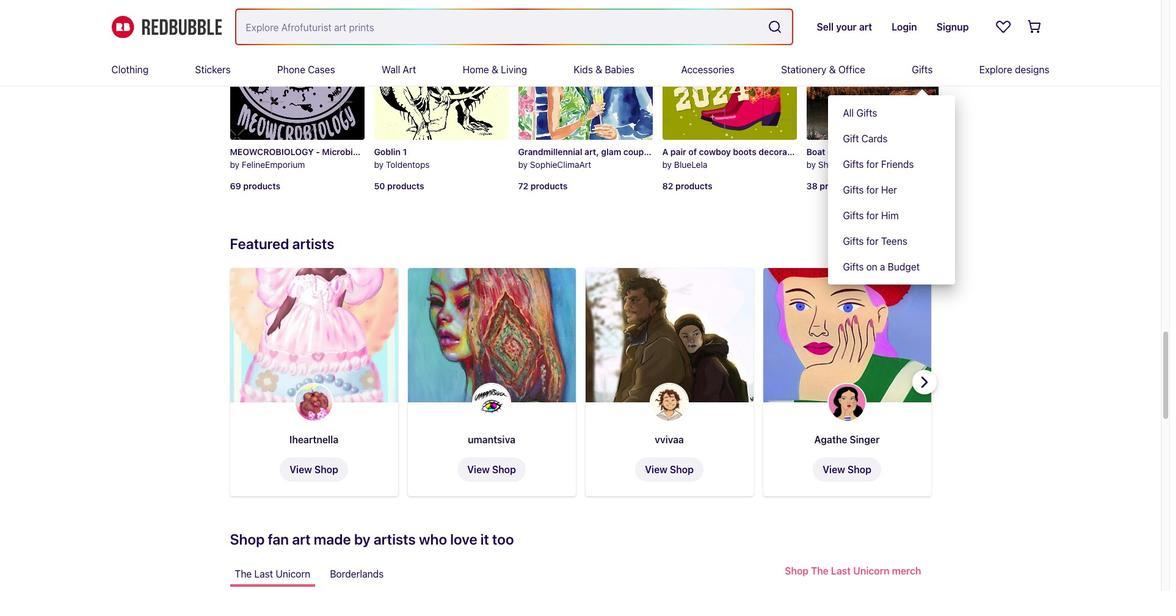Task type: vqa. For each thing, say whether or not it's contained in the screenshot.
umantsiva
yes



Task type: describe. For each thing, give the bounding box(es) containing it.
too
[[492, 531, 514, 548]]

stickers link
[[195, 54, 231, 86]]

phone cases
[[277, 64, 335, 75]]

made
[[314, 531, 351, 548]]

cats
[[378, 147, 395, 157]]

products for 69 products
[[243, 181, 280, 191]]

accessories link
[[681, 54, 735, 86]]

gifts for teens
[[843, 236, 908, 247]]

by down drinking
[[663, 159, 672, 170]]

unicorn
[[276, 569, 311, 580]]

cases
[[308, 64, 335, 75]]

by inside meowcrobiology - microbiology cats by felineemporium
[[230, 159, 240, 170]]

grandmillennial art, glam couple drinking champaign by sophieclimaart
[[518, 147, 735, 170]]

gifts for him
[[843, 210, 899, 221]]

gifts for gifts for teens
[[843, 236, 864, 247]]

goblin
[[374, 147, 401, 157]]

38 products
[[807, 181, 857, 191]]

& for living
[[492, 64, 499, 75]]

boat
[[807, 147, 826, 157]]

lake
[[860, 147, 879, 157]]

teens
[[881, 236, 908, 247]]

art
[[403, 64, 416, 75]]

singer
[[850, 434, 880, 445]]

agathe
[[815, 434, 848, 445]]

agathe singer
[[815, 434, 880, 445]]

products for 50 products
[[387, 181, 424, 191]]

home & living link
[[463, 54, 527, 86]]

50 products
[[374, 181, 424, 191]]

office
[[839, 64, 866, 75]]

products for 82 products
[[676, 181, 713, 191]]

cards
[[862, 133, 888, 144]]

50
[[374, 181, 385, 191]]

gifts on a budget link
[[829, 254, 956, 280]]

clothing link
[[111, 54, 149, 86]]

all gifts
[[843, 108, 878, 119]]

borderlands
[[330, 569, 384, 580]]

agathe singer link
[[815, 434, 880, 445]]

iheartnella link
[[289, 434, 339, 445]]

shop fan art made by artists who love it too
[[230, 531, 514, 548]]

phone
[[277, 64, 305, 75]]

budget
[[888, 261, 920, 272]]

the last unicorn
[[235, 569, 311, 580]]

it
[[481, 531, 489, 548]]

gifts for friends link
[[829, 152, 956, 177]]

82 products
[[663, 181, 713, 191]]

on
[[828, 147, 840, 157]]

gift cards
[[843, 133, 888, 144]]

on
[[867, 261, 878, 272]]

for for her
[[867, 184, 879, 195]]

products for 38 products
[[820, 181, 857, 191]]

stickers
[[195, 64, 231, 75]]

meowcrobiology
[[230, 147, 314, 157]]

for for him
[[867, 210, 879, 221]]

by inside goblin 1 by toldentops
[[374, 159, 384, 170]]

clothing
[[111, 64, 149, 75]]

1 vertical spatial artists
[[374, 531, 416, 548]]

menu item containing gifts
[[829, 54, 956, 285]]

stationery & office link
[[781, 54, 866, 86]]

kids & babies link
[[574, 54, 635, 86]]

gifts for gifts for friends
[[843, 159, 864, 170]]

72 products
[[518, 181, 568, 191]]

friends
[[881, 159, 914, 170]]

products for 72 products
[[531, 181, 568, 191]]

meowcrobiology - microbiology cats by felineemporium
[[230, 147, 395, 170]]

explore
[[980, 64, 1013, 75]]

stationery & office
[[781, 64, 866, 75]]

a
[[880, 261, 886, 272]]

boat on the lake by shaheen01
[[807, 147, 879, 170]]

all gifts link
[[829, 100, 956, 126]]

by inside grandmillennial art, glam couple drinking champaign by sophieclimaart
[[518, 159, 528, 170]]

accessories
[[681, 64, 735, 75]]

borderlands link
[[325, 561, 389, 587]]

38
[[807, 181, 818, 191]]

& for office
[[829, 64, 836, 75]]

all
[[843, 108, 854, 119]]

bluelela
[[674, 159, 708, 170]]

gift
[[843, 133, 859, 144]]

the inside the last unicorn link
[[235, 569, 252, 580]]

gifts right all
[[857, 108, 878, 119]]

72
[[518, 181, 529, 191]]



Task type: locate. For each thing, give the bounding box(es) containing it.
2 products from the left
[[387, 181, 424, 191]]

artists right featured at the left top of the page
[[292, 235, 335, 252]]

menu bar
[[111, 54, 1050, 285]]

menu containing all gifts
[[829, 95, 956, 285]]

for left teens
[[867, 236, 879, 247]]

vvivaa
[[655, 434, 684, 445]]

menu
[[829, 95, 956, 285]]

couple
[[624, 147, 651, 157]]

69
[[230, 181, 241, 191]]

last
[[254, 569, 273, 580]]

for
[[867, 159, 879, 170], [867, 184, 879, 195], [867, 210, 879, 221], [867, 236, 879, 247]]

1 horizontal spatial the
[[842, 147, 857, 157]]

1 & from the left
[[492, 64, 499, 75]]

products
[[243, 181, 280, 191], [387, 181, 424, 191], [531, 181, 568, 191], [676, 181, 713, 191], [820, 181, 857, 191]]

living
[[501, 64, 527, 75]]

by right made
[[354, 531, 371, 548]]

gifts for teens link
[[829, 228, 956, 254]]

4 for from the top
[[867, 236, 879, 247]]

0 horizontal spatial artists
[[292, 235, 335, 252]]

gifts down lake
[[843, 159, 864, 170]]

3 & from the left
[[829, 64, 836, 75]]

him
[[881, 210, 899, 221]]

gifts down shaheen01
[[843, 184, 864, 195]]

gifts for gifts on a budget
[[843, 261, 864, 272]]

for for teens
[[867, 236, 879, 247]]

5 products from the left
[[820, 181, 857, 191]]

sophieclimaart
[[530, 159, 591, 170]]

the inside 'boat on the lake by shaheen01'
[[842, 147, 857, 157]]

iheartnella
[[289, 434, 339, 445]]

babies
[[605, 64, 635, 75]]

her
[[881, 184, 897, 195]]

by up 69
[[230, 159, 240, 170]]

umantsiva link
[[468, 434, 516, 445]]

3 for from the top
[[867, 210, 879, 221]]

by down cats
[[374, 159, 384, 170]]

gifts down gifts for her
[[843, 210, 864, 221]]

0 vertical spatial artists
[[292, 235, 335, 252]]

the last unicorn link
[[230, 561, 315, 587]]

artists left who
[[374, 531, 416, 548]]

1 products from the left
[[243, 181, 280, 191]]

menu bar containing clothing
[[111, 54, 1050, 285]]

gifts for gifts
[[912, 64, 933, 75]]

gifts up the all gifts link
[[912, 64, 933, 75]]

featured
[[230, 235, 289, 252]]

gifts link
[[912, 54, 933, 86]]

1 horizontal spatial artists
[[374, 531, 416, 548]]

1 for from the top
[[867, 159, 879, 170]]

for left him
[[867, 210, 879, 221]]

2 for from the top
[[867, 184, 879, 195]]

gifts down gifts for him on the right
[[843, 236, 864, 247]]

designs
[[1015, 64, 1050, 75]]

explore designs link
[[980, 54, 1050, 86]]

gifts on a budget
[[843, 261, 920, 272]]

by up 72 at the top left of the page
[[518, 159, 528, 170]]

phone cases link
[[277, 54, 335, 86]]

0 vertical spatial the
[[842, 147, 857, 157]]

who
[[419, 531, 447, 548]]

& left "office"
[[829, 64, 836, 75]]

grandmillennial
[[518, 147, 583, 157]]

kids & babies
[[574, 64, 635, 75]]

shaheen01
[[819, 159, 862, 170]]

69 products
[[230, 181, 280, 191]]

Search term search field
[[236, 10, 763, 44]]

wall
[[382, 64, 400, 75]]

drinking
[[654, 147, 687, 157]]

explore designs
[[980, 64, 1050, 75]]

gifts
[[912, 64, 933, 75], [857, 108, 878, 119], [843, 159, 864, 170], [843, 184, 864, 195], [843, 210, 864, 221], [843, 236, 864, 247], [843, 261, 864, 272]]

wall art link
[[382, 54, 416, 86]]

products down toldentops
[[387, 181, 424, 191]]

& for babies
[[596, 64, 602, 75]]

umantsiva image
[[408, 268, 576, 402], [472, 383, 511, 422]]

felineemporium
[[242, 159, 305, 170]]

love
[[450, 531, 478, 548]]

None field
[[236, 10, 793, 44]]

2 & from the left
[[596, 64, 602, 75]]

4 products from the left
[[676, 181, 713, 191]]

redbubble logo image
[[111, 16, 221, 38]]

home
[[463, 64, 489, 75]]

products down shaheen01
[[820, 181, 857, 191]]

the down gift
[[842, 147, 857, 157]]

products down bluelela
[[676, 181, 713, 191]]

vvivaa link
[[655, 434, 684, 445]]

0 horizontal spatial the
[[235, 569, 252, 580]]

gifts for gifts for her
[[843, 184, 864, 195]]

menu item
[[829, 54, 956, 285]]

2 horizontal spatial &
[[829, 64, 836, 75]]

3 products from the left
[[531, 181, 568, 191]]

0 horizontal spatial &
[[492, 64, 499, 75]]

& right kids
[[596, 64, 602, 75]]

the
[[842, 147, 857, 157], [235, 569, 252, 580]]

glam
[[601, 147, 621, 157]]

art,
[[585, 147, 599, 157]]

1
[[403, 147, 407, 157]]

artists
[[292, 235, 335, 252], [374, 531, 416, 548]]

& left living
[[492, 64, 499, 75]]

vvivaa image
[[586, 268, 754, 402], [650, 383, 689, 422]]

for for friends
[[867, 159, 879, 170]]

gifts for friends
[[843, 159, 914, 170]]

&
[[492, 64, 499, 75], [596, 64, 602, 75], [829, 64, 836, 75]]

featured artists
[[230, 235, 335, 252]]

-
[[316, 147, 320, 157]]

82
[[663, 181, 674, 191]]

products down the felineemporium
[[243, 181, 280, 191]]

by down boat
[[807, 159, 816, 170]]

by inside 'boat on the lake by shaheen01'
[[807, 159, 816, 170]]

stationery
[[781, 64, 827, 75]]

products down sophieclimaart
[[531, 181, 568, 191]]

the left last
[[235, 569, 252, 580]]

wall art
[[382, 64, 416, 75]]

home & living
[[463, 64, 527, 75]]

gifts left on
[[843, 261, 864, 272]]

goblin 1 by toldentops
[[374, 147, 430, 170]]

art
[[292, 531, 311, 548]]

1 vertical spatial the
[[235, 569, 252, 580]]

for down lake
[[867, 159, 879, 170]]

by bluelela
[[663, 159, 708, 170]]

champaign
[[689, 147, 735, 157]]

iheartnella image
[[230, 268, 398, 402], [294, 383, 334, 422]]

for left her
[[867, 184, 879, 195]]

toldentops
[[386, 159, 430, 170]]

agathe singer image
[[763, 268, 931, 402], [828, 383, 867, 422]]

microbiology
[[322, 147, 376, 157]]

gifts for gifts for him
[[843, 210, 864, 221]]

umantsiva
[[468, 434, 516, 445]]

shop
[[230, 531, 265, 548]]

1 horizontal spatial &
[[596, 64, 602, 75]]

gifts for him link
[[829, 203, 956, 228]]

gift cards link
[[829, 126, 956, 152]]

gifts for her
[[843, 184, 897, 195]]



